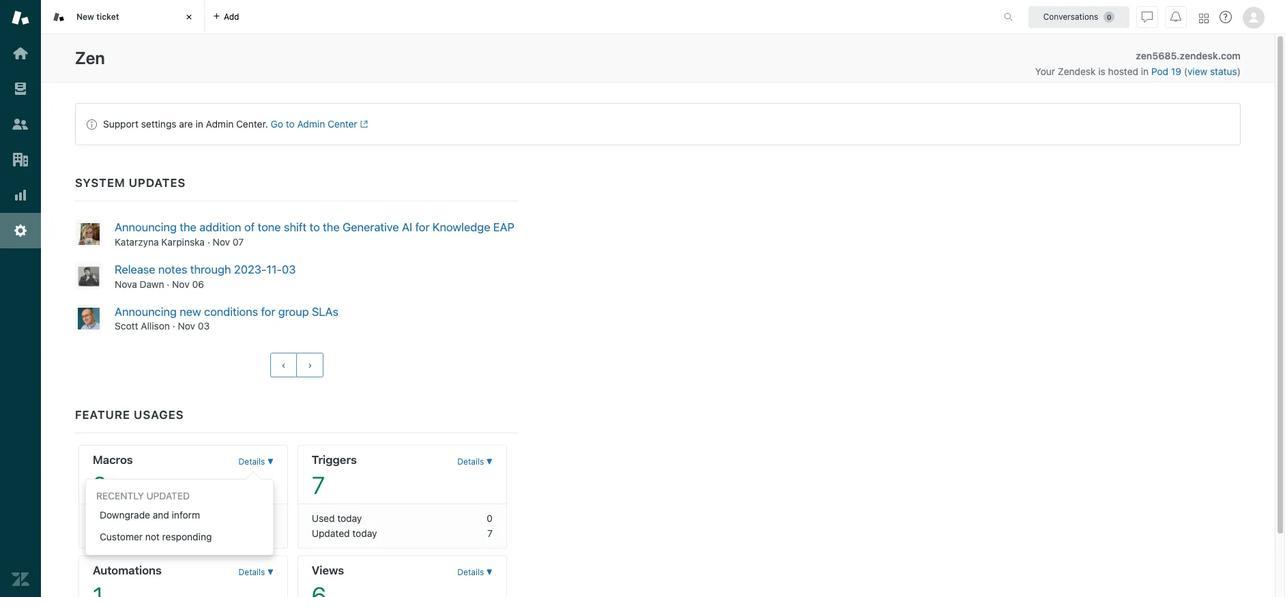 Task type: vqa. For each thing, say whether or not it's contained in the screenshot.
EXPORT
no



Task type: locate. For each thing, give the bounding box(es) containing it.
▼
[[267, 457, 274, 467], [486, 457, 493, 467], [267, 567, 274, 578], [486, 567, 493, 578]]

zendesk
[[1058, 66, 1096, 77]]

reporting image
[[12, 186, 29, 204]]

updated for 7
[[312, 528, 350, 539]]

0 vertical spatial announcing
[[115, 220, 177, 234]]

the right shift
[[323, 220, 340, 234]]

view
[[1187, 66, 1207, 77]]

zendesk support image
[[12, 9, 29, 27]]

nov down notes
[[172, 278, 190, 290]]

announcing
[[115, 220, 177, 234], [115, 305, 177, 318]]

organizations image
[[12, 151, 29, 169]]

nov
[[213, 236, 230, 248], [172, 278, 190, 290], [178, 320, 195, 332]]

2 inside the macros 2
[[93, 471, 107, 499]]

announcing for announcing new conditions for group slas
[[115, 305, 177, 318]]

2 0 from the left
[[487, 513, 493, 524]]

admin
[[206, 118, 234, 130], [297, 118, 325, 130]]

1 vertical spatial 2
[[268, 528, 274, 539]]

generative
[[343, 220, 399, 234]]

1 horizontal spatial used
[[312, 513, 335, 524]]

details ▼
[[239, 457, 274, 467], [458, 457, 493, 467], [239, 567, 274, 578], [458, 567, 493, 578]]

1 horizontal spatial admin
[[297, 118, 325, 130]]

group
[[278, 305, 309, 318]]

announcing up 'katarzyna'
[[115, 220, 177, 234]]

updated up 'views'
[[312, 528, 350, 539]]

feature usages
[[75, 408, 184, 422]]

to right shift
[[309, 220, 320, 234]]

0 vertical spatial 03
[[282, 263, 296, 276]]

7 inside the triggers 7
[[312, 471, 325, 499]]

in right "are"
[[196, 118, 203, 130]]

downgrade and inform link
[[86, 505, 273, 526]]

ticket
[[96, 11, 119, 22]]

details for views
[[458, 567, 484, 578]]

1 horizontal spatial 0
[[487, 513, 493, 524]]

0 horizontal spatial for
[[261, 305, 275, 318]]

go to admin center link
[[271, 118, 368, 130]]

button displays agent's chat status as invisible. image
[[1142, 11, 1153, 22]]

settings
[[141, 118, 176, 130]]

2023-
[[234, 263, 267, 276]]

0 vertical spatial 7
[[312, 471, 325, 499]]

scott
[[115, 320, 138, 332]]

customers image
[[12, 115, 29, 133]]

center
[[328, 118, 357, 130]]

the up karpinska
[[180, 220, 196, 234]]

downgrade
[[100, 509, 150, 521]]

03 right '2023-'
[[282, 263, 296, 276]]

0 horizontal spatial the
[[180, 220, 196, 234]]

0 horizontal spatial to
[[286, 118, 295, 130]]

)
[[1237, 66, 1241, 77]]

nov 07
[[213, 236, 244, 248]]

eap
[[493, 220, 514, 234]]

07
[[233, 236, 244, 248]]

0 vertical spatial 2
[[93, 471, 107, 499]]

main element
[[0, 0, 41, 597]]

2 used from the left
[[312, 513, 335, 524]]

used down the triggers 7
[[312, 513, 335, 524]]

to
[[286, 118, 295, 130], [309, 220, 320, 234]]

1 horizontal spatial in
[[1141, 66, 1149, 77]]

used
[[93, 513, 116, 524], [312, 513, 335, 524]]

▼ for automations
[[267, 567, 274, 578]]

›
[[308, 360, 312, 371]]

1 horizontal spatial 03
[[282, 263, 296, 276]]

0 horizontal spatial 7
[[312, 471, 325, 499]]

1 horizontal spatial 7
[[487, 528, 493, 539]]

nov down addition
[[213, 236, 230, 248]]

views image
[[12, 80, 29, 98]]

new
[[76, 11, 94, 22]]

03 down new
[[198, 320, 210, 332]]

1 horizontal spatial 2
[[268, 528, 274, 539]]

1 horizontal spatial updated
[[312, 528, 350, 539]]

7
[[312, 471, 325, 499], [487, 528, 493, 539]]

2
[[93, 471, 107, 499], [268, 528, 274, 539]]

0 horizontal spatial used
[[93, 513, 116, 524]]

1 vertical spatial 7
[[487, 528, 493, 539]]

customer
[[100, 531, 143, 543]]

2 vertical spatial nov
[[178, 320, 195, 332]]

shift
[[284, 220, 307, 234]]

support
[[103, 118, 139, 130]]

1 vertical spatial in
[[196, 118, 203, 130]]

admin left center
[[297, 118, 325, 130]]

details for triggers
[[458, 457, 484, 467]]

get started image
[[12, 44, 29, 62]]

used up the customer
[[93, 513, 116, 524]]

0 for 7
[[487, 513, 493, 524]]

1 used from the left
[[93, 513, 116, 524]]

1 vertical spatial nov
[[172, 278, 190, 290]]

0 horizontal spatial admin
[[206, 118, 234, 130]]

updated today down downgrade
[[93, 528, 158, 539]]

used today for 7
[[312, 513, 362, 524]]

for
[[415, 220, 430, 234], [261, 305, 275, 318]]

zendesk image
[[12, 571, 29, 588]]

usages
[[134, 408, 184, 422]]

used today
[[93, 513, 143, 524], [312, 513, 362, 524]]

1 vertical spatial announcing
[[115, 305, 177, 318]]

for left group
[[261, 305, 275, 318]]

2 used today from the left
[[312, 513, 362, 524]]

1 horizontal spatial to
[[309, 220, 320, 234]]

1 announcing from the top
[[115, 220, 177, 234]]

updated down downgrade
[[93, 528, 131, 539]]

in left pod on the top right of page
[[1141, 66, 1149, 77]]

for right ai
[[415, 220, 430, 234]]

2 updated today from the left
[[312, 528, 377, 539]]

announcing up scott allison
[[115, 305, 177, 318]]

0 vertical spatial in
[[1141, 66, 1149, 77]]

used for 7
[[312, 513, 335, 524]]

1 admin from the left
[[206, 118, 234, 130]]

nov down new
[[178, 320, 195, 332]]

▼ for triggers
[[486, 457, 493, 467]]

0
[[268, 513, 274, 524], [487, 513, 493, 524]]

0 horizontal spatial in
[[196, 118, 203, 130]]

2 updated from the left
[[312, 528, 350, 539]]

hosted
[[1108, 66, 1138, 77]]

system
[[75, 176, 125, 190]]

status
[[75, 103, 1241, 145]]

nova
[[115, 278, 137, 290]]

1 updated today from the left
[[93, 528, 158, 539]]

03
[[282, 263, 296, 276], [198, 320, 210, 332]]

1 0 from the left
[[268, 513, 274, 524]]

0 horizontal spatial 03
[[198, 320, 210, 332]]

pod 19 link
[[1151, 66, 1184, 77]]

1 horizontal spatial used today
[[312, 513, 362, 524]]

to right go
[[286, 118, 295, 130]]

in
[[1141, 66, 1149, 77], [196, 118, 203, 130]]

nova dawn
[[115, 278, 164, 290]]

recently updated
[[96, 490, 190, 502]]

0 vertical spatial nov
[[213, 236, 230, 248]]

1 horizontal spatial updated today
[[312, 528, 377, 539]]

0 horizontal spatial 0
[[268, 513, 274, 524]]

details ▼ for automations
[[239, 567, 274, 578]]

new
[[180, 305, 201, 318]]

updated today for macros
[[93, 528, 158, 539]]

0 vertical spatial to
[[286, 118, 295, 130]]

0 horizontal spatial 2
[[93, 471, 107, 499]]

knowledge
[[433, 220, 490, 234]]

1 vertical spatial 03
[[198, 320, 210, 332]]

details for automations
[[239, 567, 265, 578]]

view status link
[[1187, 66, 1237, 77]]

admin left 'center.'
[[206, 118, 234, 130]]

0 horizontal spatial updated today
[[93, 528, 158, 539]]

today
[[118, 513, 143, 524], [337, 513, 362, 524], [133, 528, 158, 539], [352, 528, 377, 539]]

2 announcing from the top
[[115, 305, 177, 318]]

0 horizontal spatial updated
[[93, 528, 131, 539]]

(
[[1184, 66, 1187, 77]]

updated
[[146, 490, 190, 502]]

0 vertical spatial for
[[415, 220, 430, 234]]

used today up the customer
[[93, 513, 143, 524]]

add
[[224, 11, 239, 21]]

status
[[1210, 66, 1237, 77]]

tabs tab list
[[41, 0, 990, 34]]

zen5685 .zendesk.com your zendesk is hosted in pod 19 ( view status )
[[1035, 50, 1241, 77]]

1 used today from the left
[[93, 513, 143, 524]]

1 vertical spatial to
[[309, 220, 320, 234]]

pod
[[1151, 66, 1168, 77]]

notes
[[158, 263, 187, 276]]

1 horizontal spatial the
[[323, 220, 340, 234]]

updated today up 'views'
[[312, 528, 377, 539]]

used today down the triggers 7
[[312, 513, 362, 524]]

conversations
[[1043, 11, 1098, 21]]

0 horizontal spatial used today
[[93, 513, 143, 524]]

in inside zen5685 .zendesk.com your zendesk is hosted in pod 19 ( view status )
[[1141, 66, 1149, 77]]

zendesk products image
[[1199, 13, 1209, 23]]

details ▼ for views
[[458, 567, 493, 578]]

nov 06
[[172, 278, 204, 290]]

1 updated from the left
[[93, 528, 131, 539]]

go to admin center
[[271, 118, 357, 130]]

1 horizontal spatial for
[[415, 220, 430, 234]]

details
[[239, 457, 265, 467], [458, 457, 484, 467], [239, 567, 265, 578], [458, 567, 484, 578]]



Task type: describe. For each thing, give the bounding box(es) containing it.
ai
[[402, 220, 412, 234]]

go
[[271, 118, 283, 130]]

and
[[153, 509, 169, 521]]

triggers
[[312, 453, 357, 467]]

is
[[1098, 66, 1105, 77]]

center.
[[236, 118, 268, 130]]

recently
[[96, 490, 144, 502]]

support settings are in admin center.
[[103, 118, 268, 130]]

get help image
[[1220, 11, 1232, 23]]

updates
[[129, 176, 186, 190]]

automations
[[93, 564, 162, 578]]

.zendesk.com
[[1177, 50, 1241, 61]]

admin image
[[12, 222, 29, 240]]

nov for notes
[[172, 278, 190, 290]]

new ticket
[[76, 11, 119, 22]]

customer not responding
[[100, 531, 212, 543]]

of
[[244, 220, 255, 234]]

triggers 7
[[312, 453, 357, 499]]

new ticket tab
[[41, 0, 205, 34]]

06
[[192, 278, 204, 290]]

karpinska
[[161, 236, 205, 248]]

allison
[[141, 320, 170, 332]]

used today for macros
[[93, 513, 143, 524]]

release
[[115, 263, 155, 276]]

your
[[1035, 66, 1055, 77]]

used for macros
[[93, 513, 116, 524]]

nov for the
[[213, 236, 230, 248]]

in inside status
[[196, 118, 203, 130]]

slas
[[312, 305, 338, 318]]

views
[[312, 564, 344, 578]]

2 the from the left
[[323, 220, 340, 234]]

status containing support settings are in admin center.
[[75, 103, 1241, 145]]

zen5685
[[1136, 50, 1177, 61]]

inform
[[172, 509, 200, 521]]

customer not responding link
[[86, 526, 273, 548]]

scott allison
[[115, 320, 170, 332]]

addition
[[199, 220, 241, 234]]

feature
[[75, 408, 130, 422]]

katarzyna
[[115, 236, 159, 248]]

release notes through 2023-11-03
[[115, 263, 296, 276]]

announcing for announcing the addition of tone shift to the generative ai for knowledge eap
[[115, 220, 177, 234]]

2 admin from the left
[[297, 118, 325, 130]]

‹
[[282, 360, 286, 371]]

‹ button
[[270, 353, 297, 378]]

0 for macros
[[268, 513, 274, 524]]

close image
[[182, 10, 196, 24]]

through
[[190, 263, 231, 276]]

macros
[[93, 453, 133, 467]]

updated for macros
[[93, 528, 131, 539]]

announcing new conditions for group slas
[[115, 305, 338, 318]]

not
[[145, 531, 160, 543]]

zen
[[75, 48, 105, 68]]

dawn
[[140, 278, 164, 290]]

responding
[[162, 531, 212, 543]]

notifications image
[[1170, 11, 1181, 22]]

tone
[[258, 220, 281, 234]]

› button
[[296, 353, 324, 378]]

updated today for 7
[[312, 528, 377, 539]]

1 the from the left
[[180, 220, 196, 234]]

macros 2
[[93, 453, 133, 499]]

1 vertical spatial for
[[261, 305, 275, 318]]

add button
[[205, 0, 247, 33]]

conversations button
[[1028, 6, 1129, 28]]

19
[[1171, 66, 1181, 77]]

(opens in a new tab) image
[[357, 120, 368, 128]]

katarzyna karpinska
[[115, 236, 205, 248]]

nov 03
[[178, 320, 210, 332]]

conditions
[[204, 305, 258, 318]]

▼ for views
[[486, 567, 493, 578]]

are
[[179, 118, 193, 130]]

nov for new
[[178, 320, 195, 332]]

details ▼ for triggers
[[458, 457, 493, 467]]

system updates
[[75, 176, 186, 190]]

11-
[[267, 263, 282, 276]]

announcing the addition of tone shift to the generative ai for knowledge eap
[[115, 220, 514, 234]]

downgrade and inform
[[100, 509, 200, 521]]



